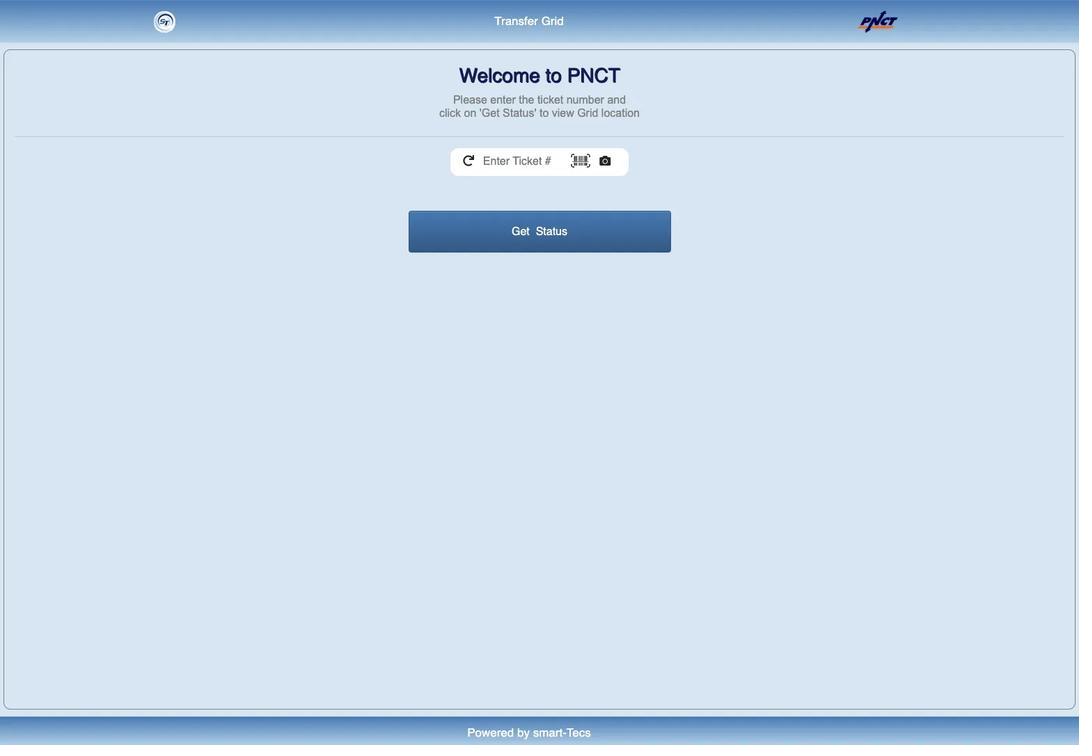 Task type: describe. For each thing, give the bounding box(es) containing it.
camera image
[[600, 156, 611, 167]]

grid inside the please enter the ticket number and click on 'get status' to view grid location
[[577, 107, 598, 119]]

to inside the please enter the ticket number and click on 'get status' to view grid location
[[539, 107, 549, 119]]

the
[[519, 94, 534, 106]]

welcome to pnct
[[459, 64, 620, 87]]

pnct
[[567, 64, 620, 87]]

and
[[607, 94, 626, 106]]

'get
[[480, 107, 500, 119]]

smart-
[[533, 726, 567, 740]]

on
[[464, 107, 476, 119]]

status'
[[503, 107, 536, 119]]

undo image
[[463, 156, 474, 167]]

ticket
[[537, 94, 563, 106]]

powered by smart-tecs
[[467, 726, 591, 740]]



Task type: vqa. For each thing, say whether or not it's contained in the screenshot.
PNCT IMAGE
yes



Task type: locate. For each thing, give the bounding box(es) containing it.
click
[[439, 107, 461, 119]]

None button
[[408, 211, 671, 253]]

grid
[[541, 14, 564, 28], [577, 107, 598, 119]]

0 vertical spatial grid
[[541, 14, 564, 28]]

1 vertical spatial grid
[[577, 107, 598, 119]]

powered
[[467, 726, 514, 740]]

1 horizontal spatial grid
[[577, 107, 598, 119]]

view
[[552, 107, 574, 119]]

location
[[601, 107, 640, 119]]

grid right transfer at left
[[541, 14, 564, 28]]

to up ticket
[[545, 64, 562, 87]]

transfer grid
[[494, 14, 564, 28]]

enter
[[490, 94, 516, 106]]

0 vertical spatial to
[[545, 64, 562, 87]]

by
[[517, 726, 530, 740]]

Enter Ticket # text field
[[475, 149, 571, 175]]

welcome
[[459, 64, 540, 87]]

pnct image
[[837, 10, 905, 33]]

1 vertical spatial to
[[539, 107, 549, 119]]

transfer
[[494, 14, 538, 28]]

tecs
[[567, 726, 591, 740]]

please enter the ticket number and click on 'get status' to view grid location
[[439, 94, 640, 119]]

please
[[453, 94, 487, 106]]

0 horizontal spatial grid
[[541, 14, 564, 28]]

to
[[545, 64, 562, 87], [539, 107, 549, 119]]

number
[[566, 94, 604, 106]]

to down ticket
[[539, 107, 549, 119]]

grid down 'number'
[[577, 107, 598, 119]]

smart tecs image
[[153, 10, 175, 33]]



